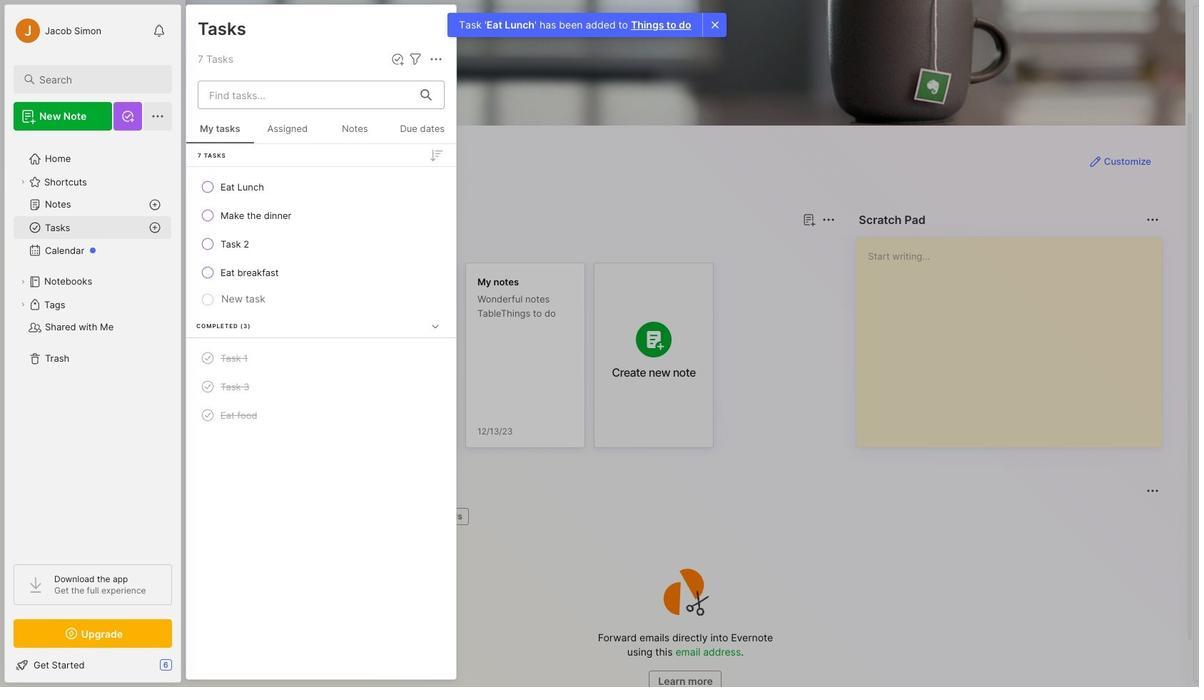 Task type: vqa. For each thing, say whether or not it's contained in the screenshot.
search field in MAIN Element
yes



Task type: locate. For each thing, give the bounding box(es) containing it.
tree
[[5, 139, 181, 552]]

row
[[192, 174, 450, 200], [192, 203, 450, 228], [192, 231, 450, 257], [192, 260, 450, 286], [192, 346, 450, 371], [192, 374, 450, 400], [192, 403, 450, 428]]

6 row from the top
[[192, 374, 450, 400]]

0 horizontal spatial tab
[[211, 237, 253, 254]]

Start writing… text field
[[868, 238, 1161, 436]]

1 horizontal spatial tab
[[259, 237, 317, 254]]

tree inside the main element
[[5, 139, 181, 552]]

Sort options field
[[428, 147, 445, 164]]

Find tasks… text field
[[201, 83, 412, 107]]

7 row from the top
[[192, 403, 450, 428]]

tab
[[211, 237, 253, 254], [259, 237, 317, 254], [429, 508, 469, 525]]

4 row from the top
[[192, 260, 450, 286]]

make the dinner 1 cell
[[221, 208, 292, 223]]

collapse 01_completed image
[[428, 319, 443, 333]]

main element
[[0, 0, 186, 687]]

expand notebooks image
[[19, 278, 27, 286]]

new task image
[[390, 52, 405, 66]]

tab list
[[211, 237, 833, 254]]

task 3 1 cell
[[221, 380, 250, 394]]

eat food 2 cell
[[221, 408, 257, 423]]

None search field
[[39, 71, 159, 88]]

Search text field
[[39, 73, 159, 86]]

click to collapse image
[[180, 661, 191, 678]]

Account field
[[14, 16, 101, 45]]

task 1 0 cell
[[221, 351, 248, 365]]

3 row from the top
[[192, 231, 450, 257]]

expand tags image
[[19, 301, 27, 309]]

5 row from the top
[[192, 346, 450, 371]]

row group
[[186, 144, 456, 440], [208, 263, 722, 457]]



Task type: describe. For each thing, give the bounding box(es) containing it.
eat lunch 0 cell
[[221, 180, 264, 194]]

1 row from the top
[[192, 174, 450, 200]]

sort options image
[[428, 147, 445, 164]]

Filter tasks field
[[407, 51, 424, 68]]

2 horizontal spatial tab
[[429, 508, 469, 525]]

eat breakfast 3 cell
[[221, 266, 279, 280]]

More actions and view options field
[[424, 51, 445, 68]]

2 row from the top
[[192, 203, 450, 228]]

more actions and view options image
[[428, 51, 445, 68]]

none search field inside the main element
[[39, 71, 159, 88]]

task 2 2 cell
[[221, 237, 249, 251]]

Help and Learning task checklist field
[[5, 654, 181, 677]]

filter tasks image
[[407, 51, 424, 68]]



